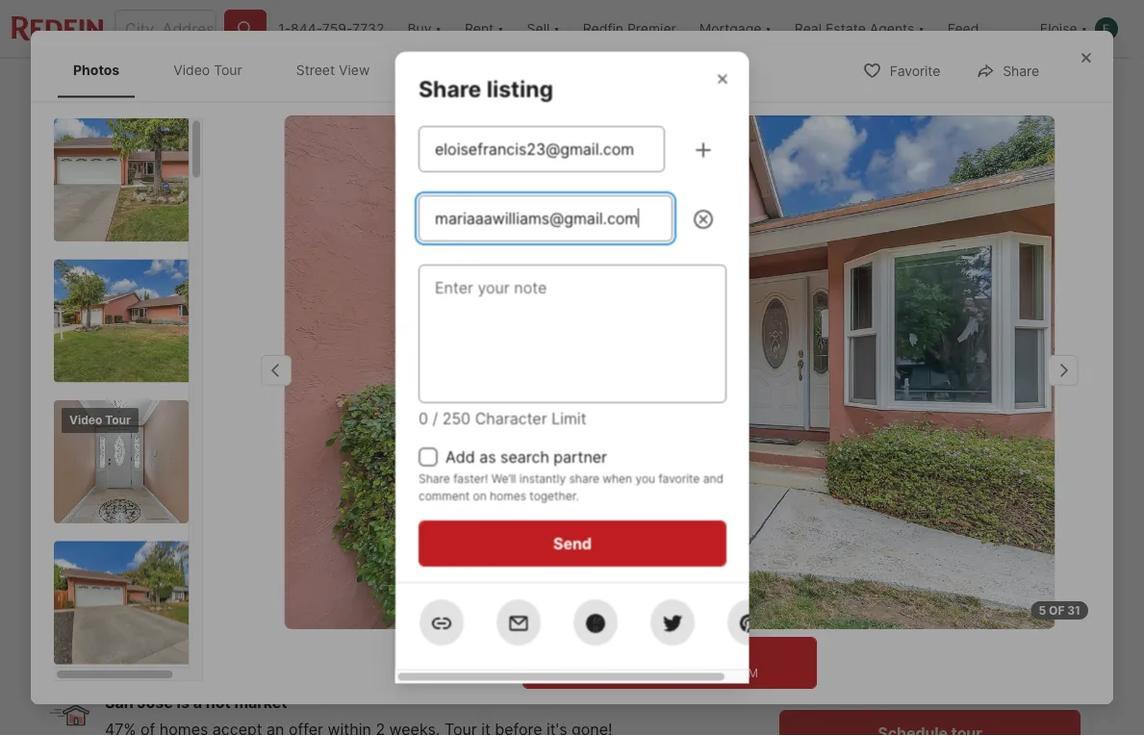Task type: describe. For each thing, give the bounding box(es) containing it.
faster!
[[453, 472, 488, 486]]

tour for go
[[815, 504, 860, 531]]

95119
[[346, 541, 389, 560]]

send
[[553, 534, 592, 553]]

go tour this home
[[780, 504, 973, 531]]

,
[[311, 541, 316, 560]]

sunday 29 oct
[[1002, 547, 1050, 613]]

est.
[[49, 617, 73, 633]]

sat,
[[107, 134, 132, 148]]

jose
[[137, 693, 173, 712]]

7732
[[352, 21, 385, 37]]

open
[[72, 134, 104, 148]]

photos
[[73, 62, 120, 78]]

1,343 sq ft
[[488, 585, 548, 634]]

ft
[[511, 615, 526, 634]]

30 photos button
[[940, 427, 1066, 465]]

property
[[304, 77, 359, 94]]

sale & tax history
[[448, 77, 559, 94]]

in
[[849, 663, 859, 677]]

share listing dialog containing photos
[[31, 31, 1114, 736]]

tour for schedule
[[689, 648, 716, 664]]

Enter your note text field
[[435, 276, 710, 391]]

0
[[418, 409, 428, 428]]

saturday 28 oct
[[901, 547, 961, 613]]

share listing dialog containing share listing
[[395, 52, 773, 684]]

share button inside dialog
[[960, 50, 1056, 90]]

2 baths
[[396, 585, 438, 634]]

1-844-759-7732
[[278, 21, 385, 37]]

street view tab
[[281, 46, 385, 94]]

video tour tab
[[158, 46, 258, 94]]

sale
[[448, 77, 475, 94]]

search
[[109, 77, 155, 94]]

28
[[913, 564, 949, 597]]

home
[[912, 504, 973, 531]]

tab list for share
[[54, 42, 405, 98]]

overview tab
[[177, 63, 283, 109]]

property details tab
[[283, 63, 427, 109]]

search link
[[71, 74, 155, 97]]

0 vertical spatial san
[[93, 541, 122, 560]]

to
[[163, 134, 179, 148]]

street view button
[[170, 427, 306, 465]]

beds
[[313, 615, 350, 634]]

friday
[[815, 547, 855, 561]]

view inside 'button'
[[256, 437, 289, 454]]

6382 san anselmo way image
[[284, 116, 1056, 630]]

share
[[569, 472, 599, 486]]

3 beds
[[313, 585, 350, 634]]

844-
[[291, 21, 322, 37]]

tour in person
[[820, 663, 901, 677]]

view inside 'tab'
[[339, 62, 370, 78]]

hot
[[206, 693, 231, 712]]

1-844-759-7732 link
[[278, 21, 385, 37]]

3
[[313, 585, 328, 612]]

759-
[[322, 21, 352, 37]]

share listing element
[[418, 52, 576, 102]]

share faster! we'll instantly share when you favorite and comment on homes together.
[[418, 472, 724, 503]]

jose
[[272, 541, 311, 560]]

sunday
[[1002, 547, 1050, 561]]

favorite button
[[847, 50, 957, 90]]

oct for 27
[[823, 599, 848, 613]]

for
[[66, 506, 93, 522]]

4 image image from the top
[[54, 541, 203, 664]]

video button
[[65, 427, 162, 465]]

share inside share listing element
[[418, 75, 481, 102]]

active
[[144, 506, 192, 522]]

go
[[780, 504, 810, 531]]

send button
[[418, 520, 726, 567]]

photos tab
[[58, 46, 135, 94]]

video tour inside 'tab'
[[174, 62, 242, 78]]

approved
[[205, 617, 267, 633]]

add
[[445, 447, 475, 466]]

Email Address text field
[[435, 207, 656, 230]]

character
[[475, 409, 547, 428]]

0 horizontal spatial video tour
[[69, 413, 131, 427]]

2
[[396, 585, 410, 612]]

4pm
[[182, 134, 208, 148]]

listing
[[486, 75, 553, 102]]

City, Address, School, Agent, ZIP search field
[[115, 10, 217, 48]]

san
[[236, 541, 268, 560]]

anselmo
[[125, 541, 192, 560]]

details
[[363, 77, 405, 94]]

pm
[[741, 666, 759, 680]]

27
[[818, 564, 852, 597]]

submit search image
[[236, 19, 255, 39]]

oct for 28
[[918, 599, 943, 613]]

-
[[134, 506, 140, 522]]

baths link
[[396, 615, 438, 634]]

homes
[[490, 489, 526, 503]]

ca
[[320, 541, 342, 560]]

search
[[500, 447, 549, 466]]

property details
[[304, 77, 405, 94]]

6382
[[49, 541, 89, 560]]

6382 san anselmo way san jose , ca 95119
[[49, 541, 389, 560]]

san jose is a hot market
[[105, 693, 287, 712]]



Task type: locate. For each thing, give the bounding box(es) containing it.
3 oct from the left
[[1014, 599, 1038, 613]]

tax
[[492, 77, 511, 94]]

tour
[[214, 62, 242, 78], [105, 413, 131, 427], [820, 663, 846, 677]]

sale & tax history tab
[[427, 63, 580, 109]]

tour up the sale on the bottom of page
[[105, 413, 131, 427]]

1 vertical spatial tour
[[105, 413, 131, 427]]

video down city, address, school, agent, zip search field at the left of the page
[[174, 62, 210, 78]]

tab list
[[54, 42, 405, 98], [49, 59, 689, 109]]

oct inside friday 27 oct
[[823, 599, 848, 613]]

1 horizontal spatial view
[[339, 62, 370, 78]]

street view inside 'tab'
[[296, 62, 370, 78]]

when
[[603, 472, 632, 486]]

schedule
[[625, 648, 686, 664]]

out
[[938, 77, 961, 93]]

redfin
[[583, 21, 624, 37]]

2:30
[[714, 666, 738, 680]]

tab list containing search
[[49, 59, 689, 109]]

video
[[174, 62, 210, 78], [69, 413, 102, 427], [108, 437, 146, 454]]

friday 27 oct
[[815, 547, 855, 613]]

user photo image
[[1096, 17, 1119, 40]]

1 oct from the left
[[823, 599, 848, 613]]

oct down 29 on the right of page
[[1014, 599, 1038, 613]]

next
[[582, 666, 607, 680]]

tour in person list box
[[780, 645, 1081, 695]]

oct down 28
[[918, 599, 943, 613]]

option
[[920, 645, 1081, 695]]

sale
[[97, 506, 130, 522]]

comment
[[418, 489, 470, 503]]

tab list for x-out
[[49, 59, 689, 109]]

$1,300,000 est. $9,524 /mo get pre-approved
[[49, 585, 267, 633]]

1 horizontal spatial tour
[[214, 62, 242, 78]]

pre-
[[177, 617, 205, 633]]

oct inside saturday 28 oct
[[918, 599, 943, 613]]

29
[[1008, 564, 1044, 597]]

share inside share faster! we'll instantly share when you favorite and comment on homes together.
[[418, 472, 450, 486]]

x-out button
[[881, 64, 978, 104]]

1 image image from the top
[[54, 118, 203, 241]]

a
[[193, 693, 202, 712]]

redfin premier
[[583, 21, 677, 37]]

feed button
[[937, 0, 1029, 58]]

1 vertical spatial video tour
[[69, 413, 131, 427]]

on
[[473, 489, 486, 503]]

None button
[[791, 535, 879, 626], [887, 536, 974, 625], [982, 536, 1070, 625], [791, 535, 879, 626], [887, 536, 974, 625], [982, 536, 1070, 625]]

partner
[[553, 447, 607, 466]]

2pm
[[135, 134, 160, 148]]

video inside 'tab'
[[174, 62, 210, 78]]

1 horizontal spatial tour
[[815, 504, 860, 531]]

oct down 27
[[823, 599, 848, 613]]

2 image image from the top
[[54, 259, 203, 382]]

this
[[866, 504, 907, 531]]

0 horizontal spatial tour
[[689, 648, 716, 664]]

tour up at at the bottom
[[689, 648, 716, 664]]

2 horizontal spatial oct
[[1014, 599, 1038, 613]]

2 oct from the left
[[918, 599, 943, 613]]

0 horizontal spatial street
[[213, 437, 253, 454]]

market
[[234, 693, 287, 712]]

open sat, 2pm to 4pm
[[72, 134, 208, 148]]

1 horizontal spatial video
[[108, 437, 146, 454]]

share
[[1004, 63, 1040, 79], [418, 75, 481, 102], [1029, 77, 1065, 93], [418, 472, 450, 486]]

video inside button
[[108, 437, 146, 454]]

0 / 250 character limit
[[418, 409, 586, 428]]

$1,300,000
[[49, 585, 176, 612]]

0 vertical spatial tour
[[815, 504, 860, 531]]

1 vertical spatial san
[[105, 693, 134, 712]]

1 vertical spatial street
[[213, 437, 253, 454]]

next image
[[1058, 565, 1089, 596]]

share button down feed
[[960, 50, 1056, 90]]

1 horizontal spatial oct
[[918, 599, 943, 613]]

share listing dialog
[[31, 31, 1114, 736], [395, 52, 773, 684]]

street inside 'button'
[[213, 437, 253, 454]]

0 vertical spatial tour
[[214, 62, 242, 78]]

available:
[[610, 666, 661, 680]]

3 image image from the top
[[54, 400, 189, 523]]

0 horizontal spatial street view
[[213, 437, 289, 454]]

0 horizontal spatial view
[[256, 437, 289, 454]]

favorite
[[659, 472, 700, 486]]

as
[[479, 447, 496, 466]]

you
[[636, 472, 655, 486]]

1 vertical spatial street view
[[213, 437, 289, 454]]

is
[[177, 693, 190, 712]]

1 horizontal spatial video tour
[[174, 62, 242, 78]]

/mo
[[122, 617, 146, 633]]

redfin premier button
[[572, 0, 688, 58]]

tab list containing photos
[[54, 42, 405, 98]]

sq
[[488, 615, 507, 634]]

Email Address text field
[[435, 137, 648, 160]]

oct inside sunday 29 oct
[[1014, 599, 1038, 613]]

san left jose
[[105, 693, 134, 712]]

premier
[[628, 21, 677, 37]]

map entry image
[[622, 504, 750, 632]]

2 vertical spatial tour
[[820, 663, 846, 677]]

2 vertical spatial video
[[108, 437, 146, 454]]

6382 san anselmo way, san jose, ca 95119 image
[[49, 113, 772, 480], [780, 113, 1081, 293], [780, 300, 1081, 480]]

together.
[[529, 489, 579, 503]]

2 horizontal spatial video
[[174, 62, 210, 78]]

feed
[[948, 21, 980, 37]]

tour up friday
[[815, 504, 860, 531]]

1 vertical spatial tour
[[689, 648, 716, 664]]

tour in person option
[[780, 645, 920, 695]]

street inside 'tab'
[[296, 62, 335, 78]]

&
[[479, 77, 488, 94]]

1,343
[[488, 585, 548, 612]]

30 photos
[[983, 437, 1050, 454]]

saturday
[[901, 547, 961, 561]]

30
[[983, 437, 1001, 454]]

1 vertical spatial video
[[69, 413, 102, 427]]

image image
[[54, 118, 203, 241], [54, 259, 203, 382], [54, 400, 189, 523], [54, 541, 203, 664]]

1-
[[278, 21, 291, 37]]

street view inside 'button'
[[213, 437, 289, 454]]

tour left in
[[820, 663, 846, 677]]

get
[[150, 617, 174, 633]]

tour inside option
[[820, 663, 846, 677]]

tour inside 'tab'
[[214, 62, 242, 78]]

tour
[[815, 504, 860, 531], [689, 648, 716, 664]]

oct for 29
[[1014, 599, 1038, 613]]

video tour down submit search icon
[[174, 62, 242, 78]]

baths
[[396, 615, 438, 634]]

video up for
[[69, 413, 102, 427]]

1 vertical spatial view
[[256, 437, 289, 454]]

person
[[862, 663, 901, 677]]

and
[[703, 472, 724, 486]]

x-
[[925, 77, 939, 93]]

for sale - active
[[66, 506, 192, 522]]

0 horizontal spatial video
[[69, 413, 102, 427]]

video up for sale - active
[[108, 437, 146, 454]]

history
[[515, 77, 559, 94]]

2 horizontal spatial tour
[[820, 663, 846, 677]]

1 horizontal spatial street view
[[296, 62, 370, 78]]

0 horizontal spatial oct
[[823, 599, 848, 613]]

x-out
[[925, 77, 961, 93]]

0 vertical spatial street view
[[296, 62, 370, 78]]

250
[[442, 409, 470, 428]]

0 vertical spatial video
[[174, 62, 210, 78]]

tour inside schedule tour next available: today at 2:30 pm
[[689, 648, 716, 664]]

$9,524
[[77, 617, 122, 633]]

0 vertical spatial video tour
[[174, 62, 242, 78]]

0 vertical spatial street
[[296, 62, 335, 78]]

way
[[195, 541, 227, 560]]

san down the sale on the bottom of page
[[93, 541, 122, 560]]

limit
[[551, 409, 586, 428]]

instantly
[[519, 472, 566, 486]]

video tour up the sale on the bottom of page
[[69, 413, 131, 427]]

share button down feed button
[[985, 64, 1081, 104]]

active link
[[144, 506, 192, 522]]

add as search partner
[[445, 447, 607, 466]]

tab list inside share listing dialog
[[54, 42, 405, 98]]

favorite
[[890, 63, 941, 79]]

Add as search partner checkbox
[[418, 447, 438, 467]]

overview
[[198, 77, 261, 94]]

tour down submit search icon
[[214, 62, 242, 78]]

0 vertical spatial view
[[339, 62, 370, 78]]

0 horizontal spatial tour
[[105, 413, 131, 427]]

1 horizontal spatial street
[[296, 62, 335, 78]]

photos
[[1004, 437, 1050, 454]]



Task type: vqa. For each thing, say whether or not it's contained in the screenshot.
On
yes



